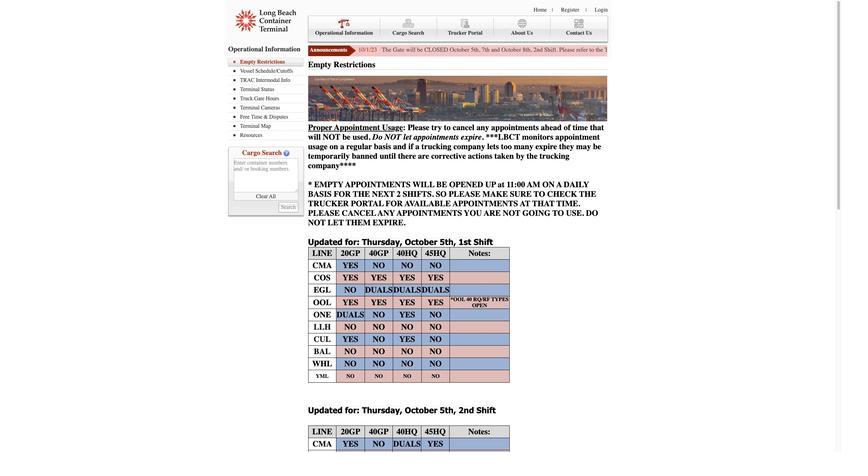 Task type: vqa. For each thing, say whether or not it's contained in the screenshot.
2nd THE UPDATED from the top of the page
yes



Task type: describe. For each thing, give the bounding box(es) containing it.
gate inside empty restrictions vessel schedule/cutoffs trac intermodal info terminal status truck gate hours terminal cameras free time & disputes terminal map resources
[[255, 96, 265, 102]]

updated for: thursday, october 5th, 1st shift
[[308, 237, 494, 247]]

40gp for no
[[369, 249, 389, 258]]

1 vertical spatial cargo
[[242, 149, 261, 157]]

0 horizontal spatial trucking
[[422, 142, 452, 151]]

0 horizontal spatial please
[[308, 208, 340, 218]]

the inside . ***lbct monitors appointment usage on a regular basis and if a trucking company lets too many expire they may be temporarily banned until there are corrective actions taken by the trucking company****
[[527, 151, 538, 161]]

shift for updated for: thursday, october 5th, 1st shift
[[474, 237, 494, 247]]

​whl
[[313, 359, 333, 369]]

clear all
[[256, 193, 276, 200]]

*
[[308, 180, 312, 189]]

1 vertical spatial operational
[[228, 45, 264, 53]]

am
[[528, 180, 541, 189]]

1 terminal from the top
[[240, 86, 260, 93]]

terminal map link
[[234, 123, 303, 129]]

basis
[[374, 142, 392, 151]]

1 horizontal spatial will
[[406, 46, 416, 53]]

1 for from the left
[[676, 46, 683, 53]]

free time & disputes link
[[234, 114, 303, 120]]

resources
[[240, 132, 263, 138]]

empty restrictions
[[308, 60, 376, 69]]

cma for duals
[[313, 440, 332, 449]]

information inside menu bar
[[345, 30, 373, 36]]

: please try to cancel any appointments ahead of time that will not be used.
[[308, 123, 605, 142]]

many
[[514, 142, 534, 151]]

trucker
[[308, 199, 349, 208]]

8th,
[[523, 46, 533, 53]]

use.
[[567, 208, 585, 218]]

ahead
[[541, 123, 562, 132]]

7th
[[482, 46, 490, 53]]

up
[[486, 180, 496, 189]]

1 vertical spatial cargo search
[[242, 149, 282, 157]]

1 the from the left
[[353, 189, 370, 199]]

expire inside . ***lbct monitors appointment usage on a regular basis and if a trucking company lets too many expire they may be temporarily banned until there are corrective actions taken by the trucking company****
[[536, 142, 558, 151]]

0 horizontal spatial for
[[334, 189, 351, 199]]

do
[[587, 208, 599, 218]]

empty for empty restrictions vessel schedule/cutoffs trac intermodal info terminal status truck gate hours terminal cameras free time & disputes terminal map resources
[[240, 59, 256, 65]]

updated for: thursday, october 5th, 2nd shift
[[308, 405, 496, 415]]

they
[[560, 142, 575, 151]]

0 horizontal spatial operational information
[[228, 45, 301, 53]]

notes: for yes
[[469, 427, 491, 437]]

1 horizontal spatial to
[[553, 208, 565, 218]]

will inside : please try to cancel any appointments ahead of time that will not be used.
[[308, 132, 321, 142]]

used.
[[353, 132, 371, 142]]

be
[[437, 180, 448, 189]]

menu bar containing empty restrictions
[[228, 58, 307, 140]]

page
[[663, 46, 674, 53]]

are
[[484, 208, 501, 218]]

for: for updated for: thursday, october 5th, 2nd shift
[[345, 405, 360, 415]]

about us link
[[494, 18, 551, 37]]

*ool 40 rq/rf types open
[[451, 297, 509, 309]]

clear all button
[[234, 193, 299, 201]]

be inside : please try to cancel any appointments ahead of time that will not be used.
[[343, 132, 351, 142]]

announcements
[[310, 47, 348, 53]]

trac
[[240, 77, 255, 83]]

about
[[512, 30, 526, 36]]

refer
[[577, 46, 589, 53]]

1 vertical spatial search
[[262, 149, 282, 157]]

0 vertical spatial to
[[534, 189, 546, 199]]

make
[[483, 189, 508, 199]]

2 | from the left
[[586, 7, 587, 13]]

usage
[[308, 142, 328, 151]]

proper
[[308, 123, 333, 132]]

shift for updated for: thursday, october 5th, 2nd shift
[[477, 405, 496, 415]]

2 terminal from the top
[[240, 105, 260, 111]]

2 horizontal spatial the
[[740, 46, 748, 53]]

until
[[380, 151, 396, 161]]

operational inside operational information link
[[316, 30, 344, 36]]

contact us
[[567, 30, 593, 36]]

1 horizontal spatial to
[[590, 46, 595, 53]]

empty for empty restrictions
[[308, 60, 332, 69]]

***lbct
[[486, 132, 521, 142]]

web
[[651, 46, 661, 53]]

let
[[328, 218, 344, 227]]

1 horizontal spatial trucking
[[540, 151, 570, 161]]

1 horizontal spatial the
[[596, 46, 604, 53]]

2 the from the left
[[580, 189, 597, 199]]

are
[[418, 151, 430, 161]]

1st
[[459, 237, 472, 247]]

home link
[[534, 7, 547, 13]]

appointments inside : please try to cancel any appointments ahead of time that will not be used.
[[492, 123, 539, 132]]

free
[[240, 114, 250, 120]]

about us
[[512, 30, 534, 36]]

&
[[264, 114, 268, 120]]

intermodal
[[256, 77, 280, 83]]

40hq for duals
[[397, 427, 418, 437]]

trac intermodal info link
[[234, 77, 303, 83]]

us for contact us
[[587, 30, 593, 36]]

2
[[397, 189, 401, 199]]

clear
[[256, 193, 268, 200]]

11:00
[[507, 180, 526, 189]]

0 vertical spatial 5th,
[[471, 46, 481, 53]]

shift.
[[545, 46, 558, 53]]

check
[[548, 189, 578, 199]]

.
[[482, 132, 484, 142]]

45hq for no
[[426, 249, 447, 258]]

appointments down shifts.
[[397, 208, 463, 218]]

cul
[[314, 335, 331, 344]]

40gp for duals
[[369, 427, 389, 437]]

terminal status link
[[234, 86, 303, 93]]

truck gate hours link
[[234, 96, 303, 102]]

cancel
[[342, 208, 376, 218]]

5th, for 1st
[[440, 237, 457, 247]]

terminal cameras link
[[234, 105, 303, 111]]

appointment
[[334, 123, 380, 132]]

login
[[595, 7, 608, 13]]

expire.
[[373, 218, 406, 227]]

you
[[464, 208, 482, 218]]

0 vertical spatial hours
[[634, 46, 649, 53]]

trucker
[[448, 30, 467, 36]]

one
[[314, 310, 331, 320]]

2 for from the left
[[732, 46, 739, 53]]

ool
[[314, 298, 332, 307]]

by
[[517, 151, 525, 161]]

please inside : please try to cancel any appointments ahead of time that will not be used.
[[408, 123, 430, 132]]

time.
[[557, 199, 581, 208]]

cancel
[[453, 123, 475, 132]]

will
[[413, 180, 435, 189]]

lets
[[488, 142, 500, 151]]

0 vertical spatial please
[[449, 189, 481, 199]]

hours inside empty restrictions vessel schedule/cutoffs trac intermodal info terminal status truck gate hours terminal cameras free time & disputes terminal map resources
[[266, 96, 279, 102]]



Task type: locate. For each thing, give the bounding box(es) containing it.
cos
[[314, 273, 331, 283]]

1 horizontal spatial search
[[409, 30, 425, 36]]

for right "basis"
[[334, 189, 351, 199]]

contact
[[567, 30, 585, 36]]

and right 7th
[[492, 46, 500, 53]]

​no
[[430, 323, 442, 332], [373, 335, 385, 344], [430, 335, 442, 344], [345, 359, 357, 369], [373, 359, 385, 369], [402, 359, 414, 369], [430, 359, 442, 369], [347, 373, 355, 380], [375, 373, 383, 380], [404, 373, 412, 380], [432, 373, 440, 380]]

0 vertical spatial line
[[313, 249, 333, 258]]

truck
[[605, 46, 620, 53], [240, 96, 253, 102]]

1 thursday, from the top
[[362, 237, 403, 247]]

cargo search link
[[381, 18, 437, 37]]

1 | from the left
[[553, 7, 554, 13]]

| left login link at the top
[[586, 7, 587, 13]]

10/1/23 the gate will be closed october 5th, 7th and october 8th, 2nd shift. please refer to the truck gate hours web page for further gate details for the week.
[[359, 46, 764, 53]]

1 vertical spatial 40hq
[[397, 427, 418, 437]]

for: for updated for: thursday, october 5th, 1st shift
[[345, 237, 360, 247]]

for
[[334, 189, 351, 199], [386, 199, 403, 208]]

thursday, for updated for: thursday, october 5th, 2nd shift
[[362, 405, 403, 415]]

1 horizontal spatial please
[[449, 189, 481, 199]]

0 vertical spatial menu bar
[[308, 16, 608, 42]]

2 cma from the top
[[313, 440, 332, 449]]

empty inside empty restrictions vessel schedule/cutoffs trac intermodal info terminal status truck gate hours terminal cameras free time & disputes terminal map resources
[[240, 59, 256, 65]]

0 horizontal spatial empty
[[240, 59, 256, 65]]

the right by
[[527, 151, 538, 161]]

llh
[[314, 323, 331, 332]]

1 horizontal spatial operational information
[[316, 30, 373, 36]]

1 horizontal spatial information
[[345, 30, 373, 36]]

us for about us
[[527, 30, 534, 36]]

empty down announcements
[[308, 60, 332, 69]]

terminal up resources
[[240, 123, 260, 129]]

us right contact
[[587, 30, 593, 36]]

1 horizontal spatial the
[[580, 189, 597, 199]]

5th, for 2nd
[[440, 405, 457, 415]]

0 vertical spatial terminal
[[240, 86, 260, 93]]

home
[[534, 7, 547, 13]]

40gp down updated for: thursday, october 5th, 2nd shift
[[369, 427, 389, 437]]

updated down ​yml
[[308, 405, 343, 415]]

resources link
[[234, 132, 303, 138]]

the up cancel
[[353, 189, 370, 199]]

notes:
[[469, 249, 491, 258], [469, 427, 491, 437]]

1 horizontal spatial hours
[[634, 46, 649, 53]]

1 vertical spatial updated
[[308, 405, 343, 415]]

1 vertical spatial 45hq
[[425, 427, 446, 437]]

thursday, for updated for: thursday, october 5th, 1st shift
[[362, 237, 403, 247]]

40hq down updated for: thursday, october 5th, 2nd shift
[[397, 427, 418, 437]]

0 horizontal spatial cargo
[[242, 149, 261, 157]]

2 vertical spatial terminal
[[240, 123, 260, 129]]

menu bar
[[308, 16, 608, 42], [228, 58, 307, 140]]

1 vertical spatial 40gp
[[369, 427, 389, 437]]

1 vertical spatial truck
[[240, 96, 253, 102]]

the left week.
[[740, 46, 748, 53]]

0 horizontal spatial please
[[408, 123, 430, 132]]

restrictions
[[257, 59, 285, 65], [334, 60, 376, 69]]

|
[[553, 7, 554, 13], [586, 7, 587, 13]]

operational information up empty restrictions link
[[228, 45, 301, 53]]

0 vertical spatial cargo search
[[393, 30, 425, 36]]

1 40hq from the top
[[397, 249, 418, 258]]

restrictions inside empty restrictions vessel schedule/cutoffs trac intermodal info terminal status truck gate hours terminal cameras free time & disputes terminal map resources
[[257, 59, 285, 65]]

1 vertical spatial please
[[408, 123, 430, 132]]

shift
[[474, 237, 494, 247], [477, 405, 496, 415]]

notes: for no
[[469, 249, 491, 258]]

operational information
[[316, 30, 373, 36], [228, 45, 301, 53]]

at
[[520, 199, 531, 208]]

0 vertical spatial notes:
[[469, 249, 491, 258]]

cma for no
[[313, 261, 332, 270]]

updated for updated for: thursday, october 5th, 2nd shift
[[308, 405, 343, 415]]

0 horizontal spatial 2nd
[[459, 405, 475, 415]]

0 vertical spatial 2nd
[[534, 46, 543, 53]]

2 for: from the top
[[345, 405, 360, 415]]

0 vertical spatial for:
[[345, 237, 360, 247]]

status
[[261, 86, 275, 93]]

there
[[398, 151, 416, 161]]

0 vertical spatial 20gp
[[341, 249, 361, 258]]

0 vertical spatial truck
[[605, 46, 620, 53]]

any
[[378, 208, 395, 218]]

the
[[353, 189, 370, 199], [580, 189, 597, 199]]

to right refer
[[590, 46, 595, 53]]

1 vertical spatial 20gp
[[341, 427, 361, 437]]

be right may
[[594, 142, 602, 151]]

gate right the
[[393, 46, 405, 53]]

shifts.
[[403, 189, 434, 199]]

schedule/cutoffs
[[256, 68, 293, 74]]

please up the you
[[449, 189, 481, 199]]

0 horizontal spatial the
[[353, 189, 370, 199]]

may
[[577, 142, 592, 151]]

updated for updated for: thursday, october 5th, 1st shift
[[308, 237, 343, 247]]

please right ':'
[[408, 123, 430, 132]]

1 horizontal spatial |
[[586, 7, 587, 13]]

search inside 'cargo search' link
[[409, 30, 425, 36]]

information up 10/1/23
[[345, 30, 373, 36]]

1 horizontal spatial please
[[560, 46, 575, 53]]

information
[[345, 30, 373, 36], [265, 45, 301, 53]]

to right try
[[444, 123, 451, 132]]

the up do
[[580, 189, 597, 199]]

0 horizontal spatial to
[[444, 123, 451, 132]]

empty up vessel
[[240, 59, 256, 65]]

None submit
[[279, 202, 299, 213]]

on
[[330, 142, 339, 151]]

1 vertical spatial hours
[[266, 96, 279, 102]]

hours up cameras
[[266, 96, 279, 102]]

us
[[527, 30, 534, 36], [587, 30, 593, 36]]

at
[[498, 180, 505, 189]]

restrictions for empty restrictions vessel schedule/cutoffs trac intermodal info terminal status truck gate hours terminal cameras free time & disputes terminal map resources
[[257, 59, 285, 65]]

gate down status
[[255, 96, 265, 102]]

1 horizontal spatial 2nd
[[534, 46, 543, 53]]

cargo
[[393, 30, 407, 36], [242, 149, 261, 157]]

1 horizontal spatial us
[[587, 30, 593, 36]]

1 horizontal spatial restrictions
[[334, 60, 376, 69]]

0 horizontal spatial gate
[[255, 96, 265, 102]]

20gp for no
[[341, 249, 361, 258]]

1 horizontal spatial for
[[386, 199, 403, 208]]

1 vertical spatial 5th,
[[440, 237, 457, 247]]

and for october
[[492, 46, 500, 53]]

| right 'home'
[[553, 7, 554, 13]]

vessel
[[240, 68, 254, 74]]

0 vertical spatial information
[[345, 30, 373, 36]]

menu bar containing operational information
[[308, 16, 608, 42]]

1 horizontal spatial gate
[[393, 46, 405, 53]]

40hq for no
[[397, 249, 418, 258]]

to left use.
[[553, 208, 565, 218]]

10/1/23
[[359, 46, 377, 53]]

0 vertical spatial search
[[409, 30, 425, 36]]

too
[[502, 142, 512, 151]]

truck down trac
[[240, 96, 253, 102]]

week.
[[749, 46, 764, 53]]

empty
[[315, 180, 344, 189]]

* empty appointments will be opened up at 11:00 am on a daily basis for the next 2 shifts.  so please make sure to check the trucker por​tal for available appointments at that time. please cancel any appointments you are not going to use.  do not let them expire.
[[308, 180, 599, 227]]

0 vertical spatial cargo
[[393, 30, 407, 36]]

0 vertical spatial and
[[492, 46, 500, 53]]

20gp for duals
[[341, 427, 361, 437]]

1 horizontal spatial truck
[[605, 46, 620, 53]]

updated down let
[[308, 237, 343, 247]]

operational information up announcements
[[316, 30, 373, 36]]

1 vertical spatial and
[[394, 142, 407, 151]]

0 horizontal spatial be
[[343, 132, 351, 142]]

be
[[417, 46, 423, 53], [343, 132, 351, 142], [594, 142, 602, 151]]

2 thursday, from the top
[[362, 405, 403, 415]]

2 vertical spatial 5th,
[[440, 405, 457, 415]]

1 vertical spatial shift
[[477, 405, 496, 415]]

please down "basis"
[[308, 208, 340, 218]]

2 us from the left
[[587, 30, 593, 36]]

empty restrictions vessel schedule/cutoffs trac intermodal info terminal status truck gate hours terminal cameras free time & disputes terminal map resources
[[240, 59, 293, 138]]

1 horizontal spatial be
[[417, 46, 423, 53]]

and left if
[[394, 142, 407, 151]]

45hq
[[426, 249, 447, 258], [425, 427, 446, 437]]

login link
[[595, 7, 608, 13]]

1 vertical spatial for:
[[345, 405, 360, 415]]

1 horizontal spatial cargo search
[[393, 30, 425, 36]]

line for no
[[313, 249, 333, 258]]

restrictions down 10/1/23
[[334, 60, 376, 69]]

40hq down updated for: thursday, october 5th, 1st shift
[[397, 249, 418, 258]]

45hq for yes
[[425, 427, 446, 437]]

​yml
[[316, 373, 329, 380]]

information up empty restrictions link
[[265, 45, 301, 53]]

for right page
[[676, 46, 683, 53]]

2 horizontal spatial be
[[594, 142, 602, 151]]

0 vertical spatial shift
[[474, 237, 494, 247]]

for right the details
[[732, 46, 739, 53]]

opened
[[450, 180, 484, 189]]

0 vertical spatial will
[[406, 46, 416, 53]]

2 40hq from the top
[[397, 427, 418, 437]]

a right the on
[[341, 142, 345, 151]]

0 horizontal spatial appointments
[[414, 132, 459, 142]]

register
[[562, 7, 580, 13]]

trucking down try
[[422, 142, 452, 151]]

restrictions up 'vessel schedule/cutoffs' link
[[257, 59, 285, 65]]

2 horizontal spatial gate
[[621, 46, 633, 53]]

1 horizontal spatial and
[[492, 46, 500, 53]]

corrective
[[432, 151, 466, 161]]

next
[[372, 189, 395, 199]]

1 cma from the top
[[313, 261, 332, 270]]

2 notes: from the top
[[469, 427, 491, 437]]

to right the at
[[534, 189, 546, 199]]

Enter container numbers and/ or booking numbers.  text field
[[234, 159, 299, 193]]

appointments down up on the top of the page
[[453, 199, 519, 208]]

the
[[596, 46, 604, 53], [740, 46, 748, 53], [527, 151, 538, 161]]

for
[[676, 46, 683, 53], [732, 46, 739, 53]]

trucker portal link
[[437, 18, 494, 37]]

1 horizontal spatial for
[[732, 46, 739, 53]]

operational information inside menu bar
[[316, 30, 373, 36]]

trucking down monitors
[[540, 151, 570, 161]]

operational information link
[[309, 18, 381, 37]]

3 terminal from the top
[[240, 123, 260, 129]]

1 horizontal spatial expire
[[536, 142, 558, 151]]

company
[[454, 142, 486, 151]]

not inside : please try to cancel any appointments ahead of time that will not be used.
[[323, 132, 341, 142]]

1 us from the left
[[527, 30, 534, 36]]

0 vertical spatial updated
[[308, 237, 343, 247]]

1 vertical spatial thursday,
[[362, 405, 403, 415]]

0 vertical spatial cma
[[313, 261, 332, 270]]

please
[[449, 189, 481, 199], [308, 208, 340, 218]]

truck inside empty restrictions vessel schedule/cutoffs trac intermodal info terminal status truck gate hours terminal cameras free time & disputes terminal map resources
[[240, 96, 253, 102]]

0 horizontal spatial information
[[265, 45, 301, 53]]

1 vertical spatial menu bar
[[228, 58, 307, 140]]

terminal down trac
[[240, 86, 260, 93]]

1 20gp from the top
[[341, 249, 361, 258]]

cargo search inside 'cargo search' link
[[393, 30, 425, 36]]

further
[[684, 46, 701, 53]]

1 updated from the top
[[308, 237, 343, 247]]

terminal up 'free'
[[240, 105, 260, 111]]

0 horizontal spatial cargo search
[[242, 149, 282, 157]]

1 vertical spatial please
[[308, 208, 340, 218]]

1 vertical spatial to
[[553, 208, 565, 218]]

40
[[467, 297, 472, 303]]

operational up announcements
[[316, 30, 344, 36]]

us right about
[[527, 30, 534, 36]]

0 horizontal spatial expire
[[461, 132, 482, 142]]

1 horizontal spatial menu bar
[[308, 16, 608, 42]]

truck right refer
[[605, 46, 620, 53]]

if
[[409, 142, 414, 151]]

any
[[477, 123, 490, 132]]

​​no
[[430, 347, 442, 357]]

1 horizontal spatial cargo
[[393, 30, 407, 36]]

banned
[[352, 151, 378, 161]]

hours left web
[[634, 46, 649, 53]]

0 vertical spatial operational information
[[316, 30, 373, 36]]

time
[[251, 114, 263, 120]]

trucker portal
[[448, 30, 483, 36]]

sure
[[510, 189, 532, 199]]

0 horizontal spatial for
[[676, 46, 683, 53]]

for up expire.
[[386, 199, 403, 208]]

1 vertical spatial to
[[444, 123, 451, 132]]

and inside . ***lbct monitors appointment usage on a regular basis and if a trucking company lets too many expire they may be temporarily banned until there are corrective actions taken by the trucking company****
[[394, 142, 407, 151]]

be left closed
[[417, 46, 423, 53]]

0 vertical spatial 40hq
[[397, 249, 418, 258]]

and for if
[[394, 142, 407, 151]]

bal
[[314, 347, 331, 357]]

1 horizontal spatial a
[[416, 142, 420, 151]]

not
[[323, 132, 341, 142], [385, 132, 402, 142], [503, 208, 521, 218], [308, 218, 326, 227]]

0 horizontal spatial and
[[394, 142, 407, 151]]

gate left web
[[621, 46, 633, 53]]

will left the on
[[308, 132, 321, 142]]

1 horizontal spatial empty
[[308, 60, 332, 69]]

on
[[543, 180, 555, 189]]

0 horizontal spatial operational
[[228, 45, 264, 53]]

1 a from the left
[[341, 142, 345, 151]]

be inside . ***lbct monitors appointment usage on a regular basis and if a trucking company lets too many expire they may be temporarily banned until there are corrective actions taken by the trucking company****
[[594, 142, 602, 151]]

2 a from the left
[[416, 142, 420, 151]]

2 updated from the top
[[308, 405, 343, 415]]

1 vertical spatial line
[[313, 427, 333, 437]]

appointments up por​tal
[[346, 180, 411, 189]]

a right if
[[416, 142, 420, 151]]

of
[[564, 123, 571, 132]]

appointments up too
[[492, 123, 539, 132]]

please left refer
[[560, 46, 575, 53]]

1 horizontal spatial operational
[[316, 30, 344, 36]]

open
[[473, 303, 488, 309]]

will down 'cargo search' link
[[406, 46, 416, 53]]

0 horizontal spatial to
[[534, 189, 546, 199]]

the right refer
[[596, 46, 604, 53]]

duals duals duals
[[365, 285, 450, 295]]

0 vertical spatial 45hq
[[426, 249, 447, 258]]

line
[[313, 249, 333, 258], [313, 427, 333, 437]]

1 notes: from the top
[[469, 249, 491, 258]]

line for duals
[[313, 427, 333, 437]]

be left used.
[[343, 132, 351, 142]]

operational up vessel
[[228, 45, 264, 53]]

updated
[[308, 237, 343, 247], [308, 405, 343, 415]]

proper appointment usage
[[308, 123, 403, 132]]

egl
[[314, 285, 331, 295]]

that
[[591, 123, 605, 132]]

appointments
[[492, 123, 539, 132], [414, 132, 459, 142]]

0 horizontal spatial menu bar
[[228, 58, 307, 140]]

appointments up corrective
[[414, 132, 459, 142]]

0 horizontal spatial a
[[341, 142, 345, 151]]

do not let appointments expire
[[373, 132, 482, 142]]

basis
[[308, 189, 332, 199]]

0 vertical spatial 40gp
[[369, 249, 389, 258]]

0 vertical spatial thursday,
[[362, 237, 403, 247]]

restrictions for empty restrictions
[[334, 60, 376, 69]]

contact us link
[[551, 18, 608, 37]]

0 horizontal spatial search
[[262, 149, 282, 157]]

temporarily
[[308, 151, 350, 161]]

1 vertical spatial 2nd
[[459, 405, 475, 415]]

cargo inside menu bar
[[393, 30, 407, 36]]

to inside : please try to cancel any appointments ahead of time that will not be used.
[[444, 123, 451, 132]]

october
[[450, 46, 470, 53], [502, 46, 522, 53], [405, 237, 438, 247], [405, 405, 438, 415]]

1 for: from the top
[[345, 237, 360, 247]]

2nd
[[534, 46, 543, 53], [459, 405, 475, 415]]

40gp down updated for: thursday, october 5th, 1st shift
[[369, 249, 389, 258]]

2 20gp from the top
[[341, 427, 361, 437]]



